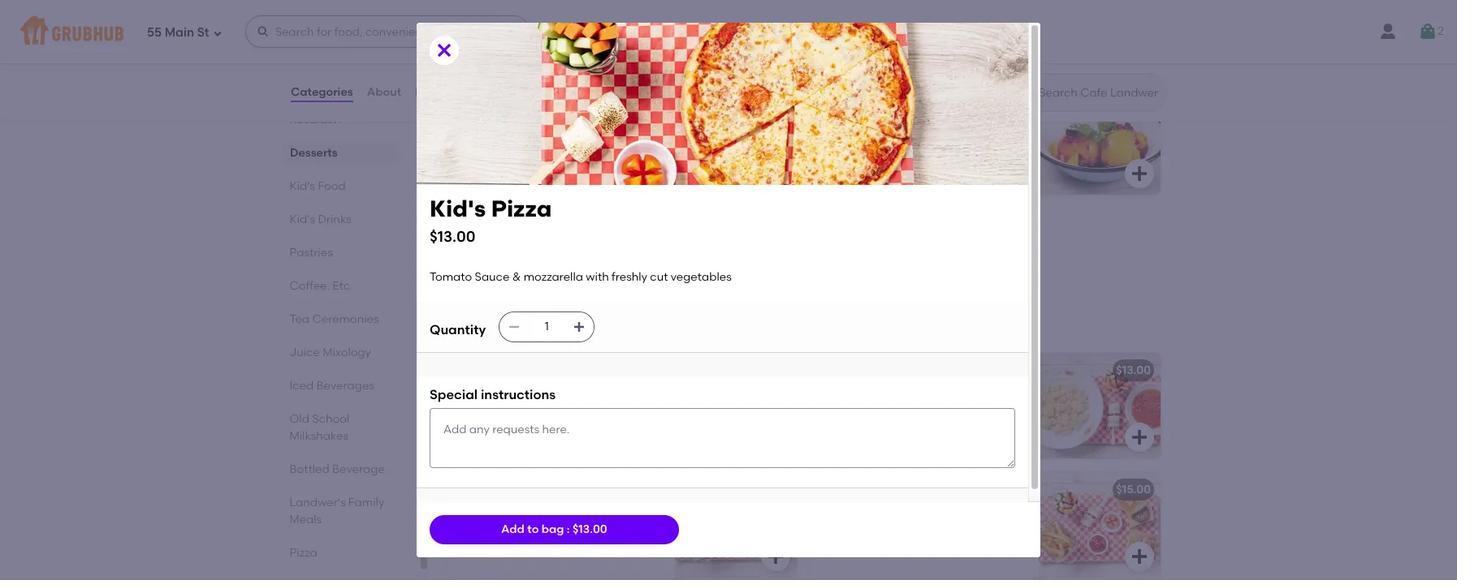 Task type: vqa. For each thing, say whether or not it's contained in the screenshot.
pastry.
no



Task type: describe. For each thing, give the bounding box(es) containing it.
mango perfume (v) image
[[1039, 89, 1161, 195]]

mozzarella inside tomato sauce & mozzarella with freshly cut vegetables
[[550, 387, 609, 401]]

2 button
[[1418, 17, 1444, 46]]

your
[[933, 387, 957, 401]]

scoop
[[517, 219, 552, 233]]

ice
[[456, 219, 473, 233]]

1 vertical spatial cream,
[[506, 156, 545, 170]]

(two
[[555, 219, 582, 233]]

main
[[165, 25, 194, 39]]

kid's up the tomato, in the bottom of the page
[[819, 364, 846, 378]]

etc
[[333, 279, 351, 293]]

ice
[[495, 139, 512, 153]]

kid's pizza $13.00
[[430, 195, 552, 246]]

cut for pizza
[[494, 403, 512, 417]]

ceremonies
[[313, 313, 379, 326]]

desserts tab
[[290, 145, 391, 162]]

with inside with french fries, ketchup,  and freshly cut vegetables
[[456, 506, 481, 520]]

choice:
[[960, 387, 1002, 401]]

mango sorbet with an array of berries
[[819, 123, 985, 153]]

2
[[1438, 24, 1444, 38]]

pastries tab
[[290, 244, 391, 262]]

st
[[197, 25, 209, 39]]

of inside 4 pieces of waffle with chocolate + vanilla ice cream, chocolate syrup, whipped cream, strawberry
[[503, 123, 514, 137]]

chicken
[[485, 483, 531, 497]]

$13.00 inside kid's pizza $13.00
[[430, 227, 475, 246]]

ice cream scoop (two scoop) button
[[446, 209, 797, 282]]

$9.00
[[1121, 100, 1151, 114]]

$15.00
[[1116, 483, 1151, 497]]

oreo rozalach (full) image
[[675, 0, 797, 17]]

juice
[[290, 346, 320, 360]]

add to bag : $13.00
[[501, 523, 607, 537]]

4 pieces of waffle with chocolate + vanilla ice cream, chocolate syrup, whipped cream, strawberry
[[456, 123, 649, 170]]

& inside tomato sauce & mozzarella with freshly cut vegetables
[[538, 387, 547, 401]]

categories
[[291, 85, 353, 99]]

mango for mango perfume (v)
[[819, 100, 859, 114]]

bottled beverage
[[290, 463, 385, 477]]

kid's up special
[[456, 364, 483, 378]]

strawberry
[[548, 156, 607, 170]]

with inside tomato sauce & mozzarella with freshly cut vegetables
[[612, 387, 635, 401]]

1 vertical spatial tomato sauce & mozzarella with freshly cut vegetables
[[456, 387, 635, 417]]

add
[[501, 523, 525, 537]]

oil,
[[950, 403, 968, 417]]

landwer's
[[290, 496, 346, 510]]

kid's pizza
[[456, 364, 514, 378]]

special instructions
[[430, 388, 556, 403]]

vanilla
[[456, 139, 492, 153]]

pizza inside tab
[[290, 547, 318, 560]]

desserts inside tab
[[290, 146, 338, 160]]

4
[[456, 123, 462, 137]]

dessert
[[456, 100, 498, 114]]

rosé
[[971, 403, 998, 417]]

sauce down cream
[[475, 270, 510, 284]]

syrup,
[[615, 139, 647, 153]]

scoop)
[[584, 219, 624, 233]]

0 vertical spatial mozzarella
[[524, 270, 583, 284]]

cream,
[[867, 403, 909, 417]]

search icon image
[[1013, 83, 1032, 102]]

0 horizontal spatial &
[[512, 270, 521, 284]]

with inside mango sorbet with an array of berries
[[899, 123, 922, 137]]

pizza for kid's pizza $13.00
[[491, 195, 552, 223]]

bottled
[[290, 463, 330, 477]]

svg image inside 2 button
[[1418, 22, 1438, 41]]

bag
[[542, 523, 564, 537]]

coffee, etc tab
[[290, 278, 391, 295]]

vegetables for pizza
[[515, 403, 576, 417]]

waffle inside 4 pieces of waffle with chocolate + vanilla ice cream, chocolate syrup, whipped cream, strawberry
[[517, 123, 553, 137]]

coffee,
[[290, 279, 330, 293]]

to
[[527, 523, 539, 537]]

rosalach
[[290, 113, 341, 127]]

kid's left chicken
[[456, 483, 483, 497]]

0 vertical spatial cream,
[[514, 139, 553, 153]]

drinks
[[318, 213, 352, 227]]

kid's sliders
[[819, 483, 886, 497]]

vegetables for chicken
[[515, 523, 576, 537]]

rosalach tab
[[290, 111, 391, 128]]

tomato inside tomato sauce & mozzarella with freshly cut vegetables
[[456, 387, 498, 401]]

kid's inside kid's drinks tab
[[290, 213, 316, 227]]

(v)
[[911, 100, 927, 114]]

svg image for $12.00
[[766, 164, 785, 184]]

sauce inside pasta with sauce of your choice: tomato, cream, butter, oil, rosé served with vegetables
[[882, 387, 917, 401]]

kid's pasta
[[819, 364, 881, 378]]

dessert waffle
[[456, 100, 537, 114]]

iced
[[290, 379, 314, 393]]

sliders
[[848, 483, 886, 497]]

0 vertical spatial waffle
[[500, 100, 537, 114]]

0 vertical spatial cut
[[650, 270, 668, 284]]

beverage
[[333, 463, 385, 477]]

55
[[147, 25, 162, 39]]

tenders
[[533, 483, 577, 497]]

cream
[[475, 219, 514, 233]]

of inside mango sorbet with an array of berries
[[974, 123, 985, 137]]

ketchup,
[[553, 506, 601, 520]]

of inside pasta with sauce of your choice: tomato, cream, butter, oil, rosé served with vegetables
[[919, 387, 930, 401]]



Task type: locate. For each thing, give the bounding box(es) containing it.
& down scoop
[[512, 270, 521, 284]]

tea
[[290, 313, 310, 326]]

kid's drinks tab
[[290, 211, 391, 228]]

1 vertical spatial tomato
[[456, 387, 498, 401]]

tomato sauce & mozzarella with freshly cut vegetables
[[430, 270, 732, 284], [456, 387, 635, 417]]

1 vertical spatial waffle
[[517, 123, 553, 137]]

kid's food up kid's drinks
[[290, 179, 346, 193]]

cream, right the ice
[[514, 139, 553, 153]]

tomato sauce & mozzarella with freshly cut vegetables down '(two'
[[430, 270, 732, 284]]

kid's down whipped
[[430, 195, 486, 223]]

1 horizontal spatial with
[[854, 387, 879, 401]]

desserts up dessert
[[443, 51, 516, 71]]

landwer's family meals tab
[[290, 495, 391, 529]]

of up the ice
[[503, 123, 514, 137]]

$12.00
[[753, 100, 787, 114]]

main navigation navigation
[[0, 0, 1457, 63]]

sauce inside tomato sauce & mozzarella with freshly cut vegetables
[[501, 387, 536, 401]]

0 horizontal spatial svg image
[[508, 321, 521, 334]]

pizza tab
[[290, 545, 391, 562]]

and
[[603, 506, 625, 520]]

Special instructions text field
[[430, 408, 1015, 469]]

kid's up kid's drinks
[[290, 179, 316, 193]]

$13.00
[[430, 227, 475, 246], [752, 364, 787, 378], [1116, 364, 1151, 378], [573, 523, 607, 537]]

school
[[312, 413, 350, 426]]

55 main st
[[147, 25, 209, 39]]

1 vertical spatial cut
[[494, 403, 512, 417]]

butter,
[[912, 403, 947, 417]]

1 vertical spatial pasta
[[819, 387, 851, 401]]

with up the cream,
[[854, 387, 879, 401]]

served
[[819, 420, 857, 434]]

about
[[367, 85, 401, 99]]

quantity
[[430, 322, 486, 338]]

waffle down dessert waffle
[[517, 123, 553, 137]]

freshly down special instructions
[[456, 403, 491, 417]]

about button
[[366, 63, 402, 122]]

waffle right dessert
[[500, 100, 537, 114]]

1 vertical spatial mango
[[819, 123, 858, 137]]

an
[[925, 123, 939, 137]]

sauce
[[475, 270, 510, 284], [501, 387, 536, 401], [882, 387, 917, 401]]

food up drinks
[[318, 179, 346, 193]]

juice mixology
[[290, 346, 372, 360]]

pizza
[[491, 195, 552, 223], [485, 364, 514, 378], [290, 547, 318, 560]]

mozzarella up input item quantity number field
[[524, 270, 583, 284]]

cut
[[650, 270, 668, 284], [494, 403, 512, 417], [494, 523, 512, 537]]

family
[[349, 496, 385, 510]]

berries
[[819, 139, 857, 153]]

with inside pasta with sauce of your choice: tomato, cream, butter, oil, rosé served with vegetables
[[854, 387, 879, 401]]

old school milkshakes tab
[[290, 411, 391, 445]]

0 horizontal spatial desserts
[[290, 146, 338, 160]]

french
[[484, 506, 522, 520]]

1 vertical spatial vegetables
[[515, 403, 576, 417]]

kid's inside kid's pizza $13.00
[[430, 195, 486, 223]]

cut for chicken
[[494, 523, 512, 537]]

chocolate
[[556, 139, 612, 153]]

instructions
[[481, 388, 556, 403]]

kid's up "kid's pizza"
[[443, 315, 485, 335]]

0 vertical spatial tomato sauce & mozzarella with freshly cut vegetables
[[430, 270, 732, 284]]

0 horizontal spatial with
[[456, 506, 481, 520]]

of right array
[[974, 123, 985, 137]]

svg image down $12.00
[[766, 164, 785, 184]]

1 vertical spatial freshly
[[456, 403, 491, 417]]

1 horizontal spatial desserts
[[443, 51, 516, 71]]

kid's left drinks
[[290, 213, 316, 227]]

kid's chicken tenders
[[456, 483, 577, 497]]

tomato sauce & mozzarella with freshly cut vegetables down "kid's pizza"
[[456, 387, 635, 417]]

svg image left input item quantity number field
[[508, 321, 521, 334]]

pizza down meals
[[290, 547, 318, 560]]

with french fries, ketchup,  and freshly cut vegetables
[[456, 506, 625, 537]]

0 vertical spatial vegetables
[[671, 270, 732, 284]]

kid's drinks
[[290, 213, 352, 227]]

freshly for chicken
[[456, 523, 491, 537]]

landwer's family meals
[[290, 496, 385, 527]]

1 horizontal spatial of
[[919, 387, 930, 401]]

old school milkshakes
[[290, 413, 350, 443]]

1 vertical spatial kid's food
[[443, 315, 532, 335]]

with left french
[[456, 506, 481, 520]]

kid's
[[819, 483, 846, 497]]

tea ceremonies
[[290, 313, 379, 326]]

kid's
[[290, 179, 316, 193], [430, 195, 486, 223], [290, 213, 316, 227], [443, 315, 485, 335], [456, 364, 483, 378], [819, 364, 846, 378], [456, 483, 483, 497]]

svg image
[[766, 164, 785, 184], [1130, 164, 1149, 184], [508, 321, 521, 334]]

food up "kid's pizza"
[[489, 315, 532, 335]]

juice mixology tab
[[290, 344, 391, 361]]

tomato down ice
[[430, 270, 472, 284]]

freshly inside with french fries, ketchup,  and freshly cut vegetables
[[456, 523, 491, 537]]

pasta up the tomato, in the bottom of the page
[[819, 387, 851, 401]]

milkshakes
[[290, 430, 349, 443]]

svg image down $9.00
[[1130, 164, 1149, 184]]

special
[[430, 388, 478, 403]]

Input item quantity number field
[[529, 313, 565, 342]]

2 horizontal spatial of
[[974, 123, 985, 137]]

kid's sliders image
[[1039, 473, 1161, 578]]

0 vertical spatial tomato
[[430, 270, 472, 284]]

pizza left '(two'
[[491, 195, 552, 223]]

beverages
[[317, 379, 375, 393]]

0 vertical spatial pasta
[[849, 364, 881, 378]]

pizza up special instructions
[[485, 364, 514, 378]]

1 horizontal spatial food
[[489, 315, 532, 335]]

sauce up the cream,
[[882, 387, 917, 401]]

pieces
[[465, 123, 501, 137]]

fries,
[[524, 506, 550, 520]]

food
[[318, 179, 346, 193], [489, 315, 532, 335]]

0 vertical spatial pizza
[[491, 195, 552, 223]]

meals
[[290, 513, 322, 527]]

0 vertical spatial food
[[318, 179, 346, 193]]

perfume
[[861, 100, 908, 114]]

kid's chicken tenders image
[[675, 473, 797, 578]]

with
[[854, 387, 879, 401], [456, 506, 481, 520]]

desserts down rosalach
[[290, 146, 338, 160]]

of
[[503, 123, 514, 137], [974, 123, 985, 137], [919, 387, 930, 401]]

categories button
[[290, 63, 354, 122]]

Search Cafe Landwer search field
[[1037, 85, 1161, 101]]

freshly inside tomato sauce & mozzarella with freshly cut vegetables
[[456, 403, 491, 417]]

2 vertical spatial vegetables
[[515, 523, 576, 537]]

pizza inside kid's pizza $13.00
[[491, 195, 552, 223]]

0 vertical spatial &
[[512, 270, 521, 284]]

with
[[555, 123, 578, 137], [899, 123, 922, 137], [586, 270, 609, 284], [612, 387, 635, 401], [860, 420, 883, 434]]

pizza for kid's pizza
[[485, 364, 514, 378]]

with inside 4 pieces of waffle with chocolate + vanilla ice cream, chocolate syrup, whipped cream, strawberry
[[555, 123, 578, 137]]

tea ceremonies tab
[[290, 311, 391, 328]]

reviews
[[415, 85, 460, 99]]

$14.00
[[752, 483, 787, 497]]

chocolate
[[581, 123, 639, 137]]

array
[[942, 123, 971, 137]]

+
[[642, 123, 649, 137]]

tomato down "kid's pizza"
[[456, 387, 498, 401]]

1 vertical spatial with
[[456, 506, 481, 520]]

freshly down scoop)
[[612, 270, 647, 284]]

1 vertical spatial desserts
[[290, 146, 338, 160]]

1 horizontal spatial kid's food
[[443, 315, 532, 335]]

iced beverages
[[290, 379, 375, 393]]

vegetables inside with french fries, ketchup,  and freshly cut vegetables
[[515, 523, 576, 537]]

0 vertical spatial freshly
[[612, 270, 647, 284]]

2 mango from the top
[[819, 123, 858, 137]]

pasta inside pasta with sauce of your choice: tomato, cream, butter, oil, rosé served with vegetables
[[819, 387, 851, 401]]

kid's food tab
[[290, 178, 391, 195]]

dessert waffle image
[[675, 89, 797, 195]]

sauce down "kid's pizza"
[[501, 387, 536, 401]]

2 vertical spatial freshly
[[456, 523, 491, 537]]

1 mango from the top
[[819, 100, 859, 114]]

2 vertical spatial pizza
[[290, 547, 318, 560]]

mixology
[[323, 346, 372, 360]]

svg image for $9.00
[[1130, 164, 1149, 184]]

2 vertical spatial cut
[[494, 523, 512, 537]]

kid's pasta image
[[1039, 353, 1161, 459]]

0 vertical spatial mango
[[819, 100, 859, 114]]

0 vertical spatial kid's food
[[290, 179, 346, 193]]

pastries
[[290, 246, 333, 260]]

iced beverages tab
[[290, 378, 391, 395]]

svg image
[[1418, 22, 1438, 41], [256, 25, 269, 38], [212, 28, 222, 38], [435, 41, 454, 60], [573, 321, 586, 334], [1130, 428, 1149, 448], [766, 547, 785, 567], [1130, 547, 1149, 567]]

ice cream scoop (two scoop)
[[456, 219, 624, 233]]

1 vertical spatial &
[[538, 387, 547, 401]]

of up butter,
[[919, 387, 930, 401]]

kid's food inside tab
[[290, 179, 346, 193]]

food inside tab
[[318, 179, 346, 193]]

cream,
[[514, 139, 553, 153], [506, 156, 545, 170]]

old
[[290, 413, 310, 426]]

mozzarella down input item quantity number field
[[550, 387, 609, 401]]

1 vertical spatial pizza
[[485, 364, 514, 378]]

bottled beverage tab
[[290, 461, 391, 478]]

kid's pizza image
[[675, 353, 797, 459]]

with inside pasta with sauce of your choice: tomato, cream, butter, oil, rosé served with vegetables
[[860, 420, 883, 434]]

pasta up the cream,
[[849, 364, 881, 378]]

mango inside mango sorbet with an array of berries
[[819, 123, 858, 137]]

1 vertical spatial mozzarella
[[550, 387, 609, 401]]

mango perfume (v)
[[819, 100, 927, 114]]

mango for mango sorbet with an array of berries
[[819, 123, 858, 137]]

waffle
[[500, 100, 537, 114], [517, 123, 553, 137]]

vegetables inside tomato sauce & mozzarella with freshly cut vegetables
[[515, 403, 576, 417]]

freshly
[[612, 270, 647, 284], [456, 403, 491, 417], [456, 523, 491, 537]]

cut inside with french fries, ketchup,  and freshly cut vegetables
[[494, 523, 512, 537]]

0 horizontal spatial food
[[318, 179, 346, 193]]

1 vertical spatial food
[[489, 315, 532, 335]]

1 horizontal spatial &
[[538, 387, 547, 401]]

kid's inside kid's food tab
[[290, 179, 316, 193]]

desserts
[[443, 51, 516, 71], [290, 146, 338, 160]]

sorbet
[[861, 123, 896, 137]]

1 horizontal spatial svg image
[[766, 164, 785, 184]]

mango
[[819, 100, 859, 114], [819, 123, 858, 137]]

:
[[567, 523, 570, 537]]

tomato,
[[819, 403, 865, 417]]

coffee, etc
[[290, 279, 351, 293]]

0 horizontal spatial kid's food
[[290, 179, 346, 193]]

0 vertical spatial desserts
[[443, 51, 516, 71]]

vegetables
[[886, 420, 948, 434]]

& down input item quantity number field
[[538, 387, 547, 401]]

kid's food up "kid's pizza"
[[443, 315, 532, 335]]

0 horizontal spatial of
[[503, 123, 514, 137]]

0 vertical spatial with
[[854, 387, 879, 401]]

reviews button
[[414, 63, 461, 122]]

freshly down french
[[456, 523, 491, 537]]

freshly for pizza
[[456, 403, 491, 417]]

pasta with sauce of your choice: tomato, cream, butter, oil, rosé served with vegetables
[[819, 387, 1002, 434]]

tomato
[[430, 270, 472, 284], [456, 387, 498, 401]]

cream, down the ice
[[506, 156, 545, 170]]

whipped
[[456, 156, 504, 170]]

2 horizontal spatial svg image
[[1130, 164, 1149, 184]]



